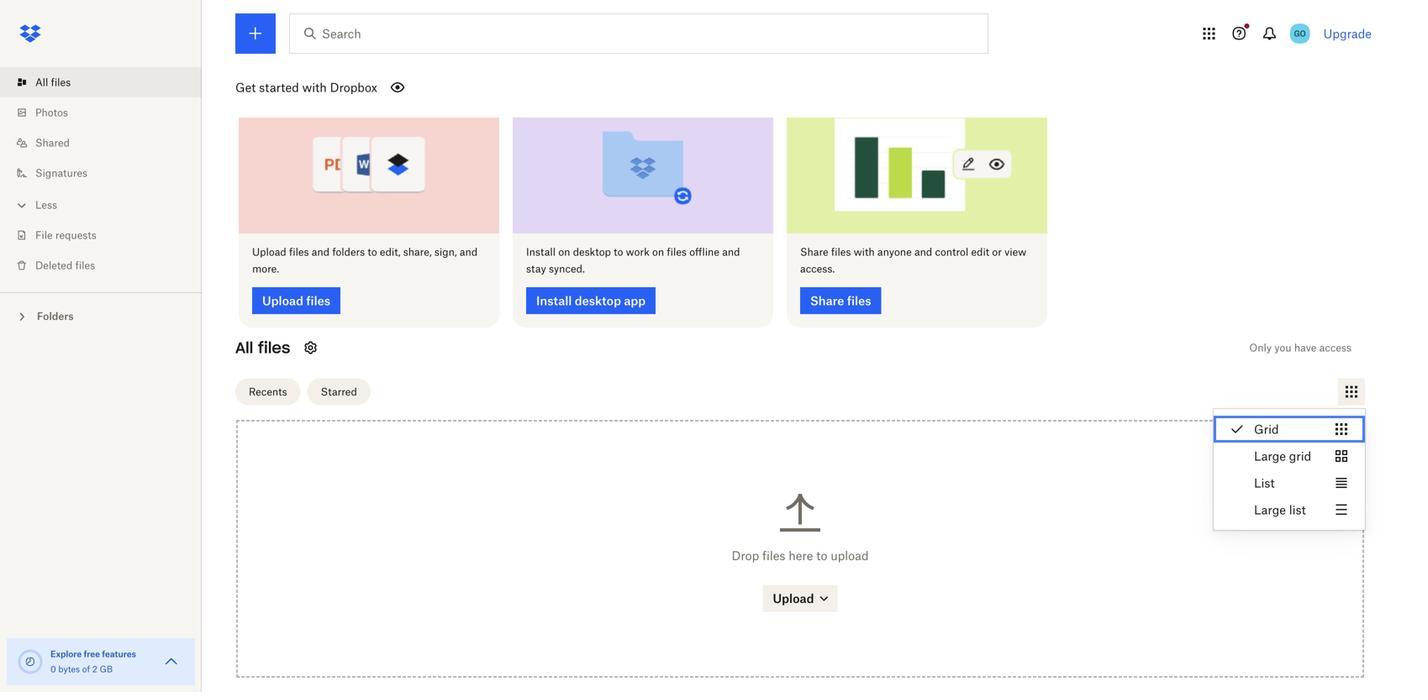 Task type: locate. For each thing, give the bounding box(es) containing it.
and left folders on the top left
[[312, 246, 330, 259]]

all up photos at the top left of page
[[35, 76, 48, 89]]

and
[[312, 246, 330, 259], [460, 246, 478, 259], [722, 246, 740, 259], [915, 246, 933, 259]]

features
[[102, 649, 136, 660]]

1 horizontal spatial on
[[652, 246, 664, 259]]

explore
[[50, 649, 82, 660]]

list
[[0, 57, 202, 293]]

deleted files
[[35, 259, 95, 272]]

0 vertical spatial with
[[302, 80, 327, 95]]

0 vertical spatial all files
[[35, 76, 71, 89]]

to left work
[[614, 246, 623, 259]]

share,
[[403, 246, 432, 259]]

large inside 'radio item'
[[1254, 503, 1286, 517]]

folders
[[332, 246, 365, 259]]

only
[[1250, 342, 1272, 354]]

grid
[[1290, 449, 1312, 464]]

to inside install on desktop to work on files offline and stay synced.
[[614, 246, 623, 259]]

all files list item
[[0, 67, 202, 98]]

1 vertical spatial large
[[1254, 503, 1286, 517]]

edit,
[[380, 246, 401, 259]]

list radio item
[[1214, 470, 1366, 497]]

0 vertical spatial large
[[1254, 449, 1286, 464]]

1 horizontal spatial with
[[854, 246, 875, 259]]

files right deleted
[[75, 259, 95, 272]]

desktop
[[573, 246, 611, 259]]

with
[[302, 80, 327, 95], [854, 246, 875, 259]]

large down list
[[1254, 503, 1286, 517]]

photos
[[35, 106, 68, 119]]

files right "upload"
[[289, 246, 309, 259]]

starred
[[321, 386, 357, 399]]

1 large from the top
[[1254, 449, 1286, 464]]

2 horizontal spatial to
[[817, 549, 828, 563]]

files up photos at the top left of page
[[51, 76, 71, 89]]

large grid radio item
[[1214, 443, 1366, 470]]

on right work
[[652, 246, 664, 259]]

all up recents
[[235, 338, 253, 358]]

recents button
[[235, 379, 301, 406]]

access.
[[800, 263, 835, 275]]

with inside share files with anyone and control edit or view access.
[[854, 246, 875, 259]]

on
[[559, 246, 570, 259], [652, 246, 664, 259]]

get started with dropbox
[[235, 80, 377, 95]]

1 horizontal spatial to
[[614, 246, 623, 259]]

drop files here to upload
[[732, 549, 869, 563]]

drop
[[732, 549, 759, 563]]

files
[[51, 76, 71, 89], [289, 246, 309, 259], [667, 246, 687, 259], [831, 246, 851, 259], [75, 259, 95, 272], [258, 338, 290, 358], [763, 549, 786, 563]]

and left control
[[915, 246, 933, 259]]

to
[[368, 246, 377, 259], [614, 246, 623, 259], [817, 549, 828, 563]]

grid
[[1254, 422, 1279, 437]]

0 horizontal spatial with
[[302, 80, 327, 95]]

large
[[1254, 449, 1286, 464], [1254, 503, 1286, 517]]

to left "edit,"
[[368, 246, 377, 259]]

files inside 'upload files and folders to edit, share, sign, and more.'
[[289, 246, 309, 259]]

1 and from the left
[[312, 246, 330, 259]]

3 and from the left
[[722, 246, 740, 259]]

stay
[[526, 263, 546, 275]]

0 horizontal spatial to
[[368, 246, 377, 259]]

and right the sign,
[[460, 246, 478, 259]]

2
[[92, 665, 97, 675]]

1 vertical spatial all
[[235, 338, 253, 358]]

all files inside all files "link"
[[35, 76, 71, 89]]

large down grid on the right bottom
[[1254, 449, 1286, 464]]

less
[[35, 199, 57, 211]]

2 large from the top
[[1254, 503, 1286, 517]]

0 horizontal spatial on
[[559, 246, 570, 259]]

sign,
[[435, 246, 457, 259]]

files inside install on desktop to work on files offline and stay synced.
[[667, 246, 687, 259]]

dropbox
[[330, 80, 377, 95]]

with right started
[[302, 80, 327, 95]]

only you have access
[[1250, 342, 1352, 354]]

large inside radio item
[[1254, 449, 1286, 464]]

or
[[992, 246, 1002, 259]]

all files up recents
[[235, 338, 290, 358]]

offline
[[690, 246, 720, 259]]

signatures link
[[13, 158, 202, 188]]

starred button
[[307, 379, 371, 406]]

1 on from the left
[[559, 246, 570, 259]]

and right offline
[[722, 246, 740, 259]]

file requests
[[35, 229, 97, 242]]

1 vertical spatial with
[[854, 246, 875, 259]]

all files
[[35, 76, 71, 89], [235, 338, 290, 358]]

to right here
[[817, 549, 828, 563]]

and inside install on desktop to work on files offline and stay synced.
[[722, 246, 740, 259]]

0 vertical spatial all
[[35, 76, 48, 89]]

on up synced. at the left top of the page
[[559, 246, 570, 259]]

with for files
[[854, 246, 875, 259]]

files left here
[[763, 549, 786, 563]]

4 and from the left
[[915, 246, 933, 259]]

with left anyone
[[854, 246, 875, 259]]

0 horizontal spatial all files
[[35, 76, 71, 89]]

all files up photos at the top left of page
[[35, 76, 71, 89]]

all inside "link"
[[35, 76, 48, 89]]

upload
[[252, 246, 286, 259]]

large for large grid
[[1254, 449, 1286, 464]]

of
[[82, 665, 90, 675]]

and inside share files with anyone and control edit or view access.
[[915, 246, 933, 259]]

files left offline
[[667, 246, 687, 259]]

gb
[[100, 665, 113, 675]]

signatures
[[35, 167, 88, 180]]

1 horizontal spatial all files
[[235, 338, 290, 358]]

0 horizontal spatial all
[[35, 76, 48, 89]]

share files with anyone and control edit or view access.
[[800, 246, 1027, 275]]

files right "share"
[[831, 246, 851, 259]]

all
[[35, 76, 48, 89], [235, 338, 253, 358]]



Task type: describe. For each thing, give the bounding box(es) containing it.
list
[[1290, 503, 1306, 517]]

dropbox image
[[13, 17, 47, 50]]

large list
[[1254, 503, 1306, 517]]

anyone
[[878, 246, 912, 259]]

file
[[35, 229, 53, 242]]

recents
[[249, 386, 287, 399]]

more.
[[252, 263, 279, 275]]

started
[[259, 80, 299, 95]]

deleted
[[35, 259, 73, 272]]

to for install on desktop to work on files offline and stay synced.
[[614, 246, 623, 259]]

files inside "link"
[[51, 76, 71, 89]]

work
[[626, 246, 650, 259]]

file requests link
[[13, 220, 202, 251]]

folders button
[[0, 304, 202, 328]]

large list radio item
[[1214, 497, 1366, 524]]

free
[[84, 649, 100, 660]]

get
[[235, 80, 256, 95]]

to inside 'upload files and folders to edit, share, sign, and more.'
[[368, 246, 377, 259]]

2 on from the left
[[652, 246, 664, 259]]

synced.
[[549, 263, 585, 275]]

photos link
[[13, 98, 202, 128]]

view
[[1005, 246, 1027, 259]]

large for large list
[[1254, 503, 1286, 517]]

to for drop files here to upload
[[817, 549, 828, 563]]

access
[[1320, 342, 1352, 354]]

shared
[[35, 137, 70, 149]]

explore free features 0 bytes of 2 gb
[[50, 649, 136, 675]]

quota usage element
[[17, 649, 44, 676]]

1 horizontal spatial all
[[235, 338, 253, 358]]

upgrade link
[[1324, 26, 1372, 41]]

files inside share files with anyone and control edit or view access.
[[831, 246, 851, 259]]

upload
[[831, 549, 869, 563]]

with for started
[[302, 80, 327, 95]]

here
[[789, 549, 813, 563]]

folders
[[37, 310, 74, 323]]

upgrade
[[1324, 26, 1372, 41]]

list containing all files
[[0, 57, 202, 293]]

install on desktop to work on files offline and stay synced.
[[526, 246, 740, 275]]

upload files and folders to edit, share, sign, and more.
[[252, 246, 478, 275]]

requests
[[55, 229, 97, 242]]

deleted files link
[[13, 251, 202, 281]]

shared link
[[13, 128, 202, 158]]

install
[[526, 246, 556, 259]]

files up recents button on the bottom left
[[258, 338, 290, 358]]

you
[[1275, 342, 1292, 354]]

2 and from the left
[[460, 246, 478, 259]]

0
[[50, 665, 56, 675]]

control
[[935, 246, 969, 259]]

all files link
[[13, 67, 202, 98]]

have
[[1295, 342, 1317, 354]]

grid radio item
[[1214, 416, 1366, 443]]

1 vertical spatial all files
[[235, 338, 290, 358]]

less image
[[13, 197, 30, 214]]

share
[[800, 246, 829, 259]]

large grid
[[1254, 449, 1312, 464]]

edit
[[971, 246, 990, 259]]

bytes
[[58, 665, 80, 675]]

list
[[1254, 476, 1275, 491]]



Task type: vqa. For each thing, say whether or not it's contained in the screenshot.
the bottom THE ALL FILES
yes



